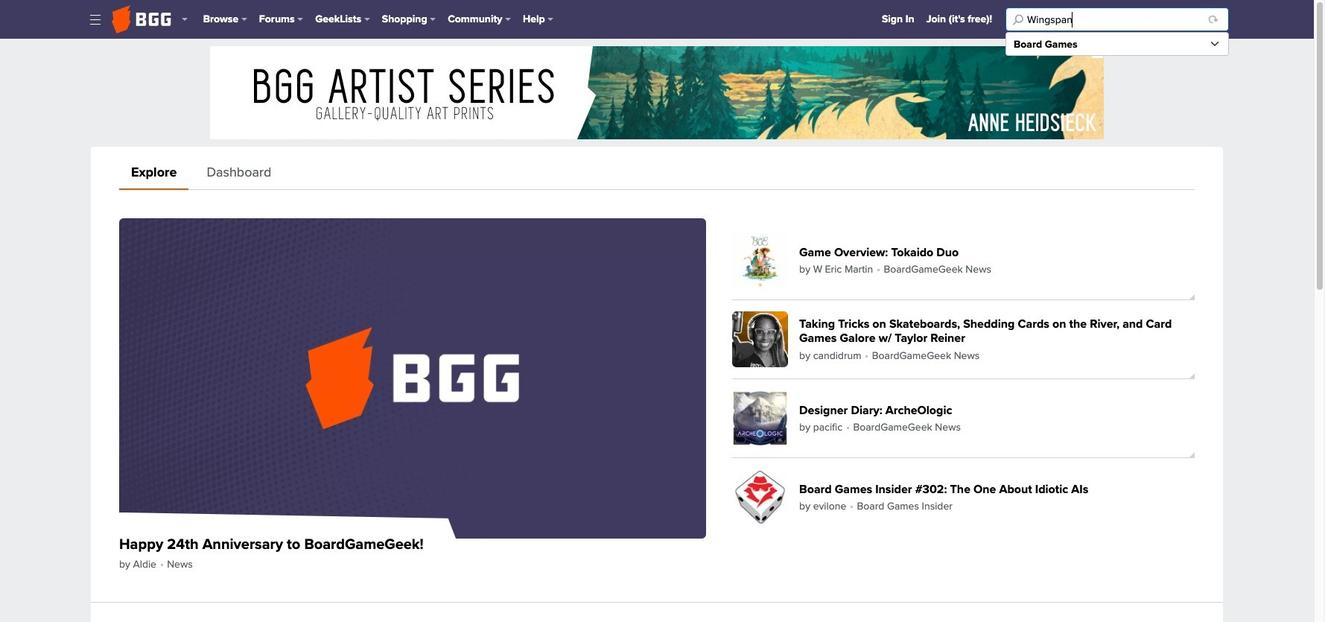 Task type: vqa. For each thing, say whether or not it's contained in the screenshot.
"Advertisement" element
yes



Task type: locate. For each thing, give the bounding box(es) containing it.
designer diary: archeologic secondary thumbnail image
[[732, 391, 788, 447]]

advertisement element
[[210, 46, 1104, 139]]

game overview: tokaido duo secondary thumbnail image
[[732, 233, 788, 289]]

happy 24th anniversary to boardgamegeek! primary thumbnail image
[[119, 218, 706, 539]]



Task type: describe. For each thing, give the bounding box(es) containing it.
magnifying glass image
[[1013, 14, 1024, 25]]

board games insider #302: the one about idiotic ais secondary thumbnail image
[[732, 470, 788, 525]]

arrow rotate right image
[[1207, 13, 1219, 26]]

Search search field
[[1006, 7, 1229, 31]]

boardgame geek logo image
[[112, 5, 171, 34]]

taking tricks on skateboards, shedding cards on the river, and card games galore w/ taylor reiner secondary thumbnail image
[[732, 312, 788, 368]]



